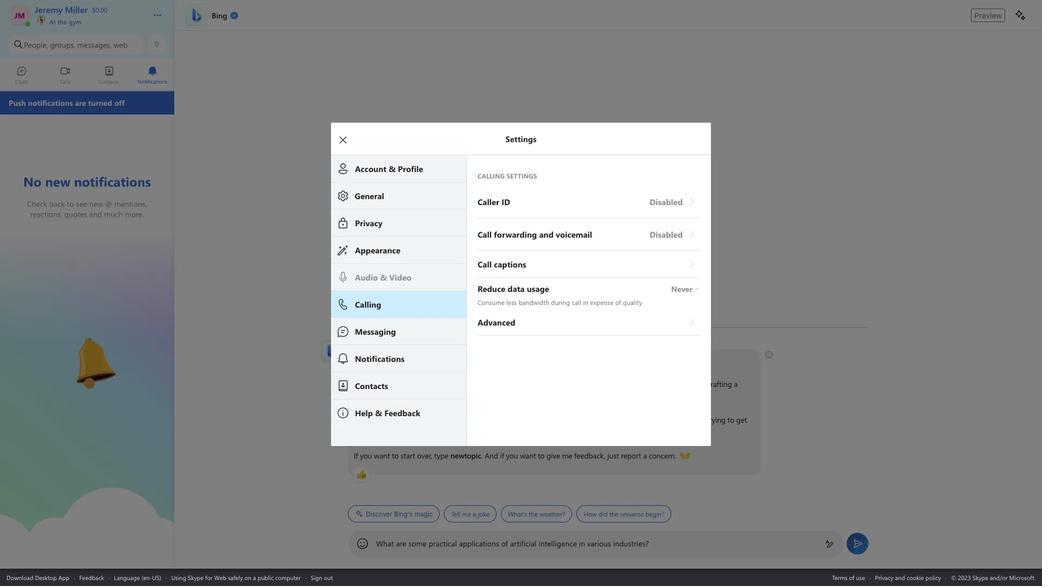 Task type: locate. For each thing, give the bounding box(es) containing it.
of up kids.
[[409, 379, 416, 389]]

1 horizontal spatial in
[[579, 538, 585, 549]]

0 horizontal spatial just
[[608, 450, 619, 461]]

0 horizontal spatial in
[[547, 379, 553, 389]]

1 horizontal spatial just
[[693, 415, 704, 425]]

1 vertical spatial for
[[372, 391, 381, 401]]

a
[[734, 379, 738, 389], [643, 450, 647, 461], [473, 510, 476, 518], [253, 573, 256, 582]]

how
[[409, 355, 424, 365], [584, 510, 597, 518]]

0 horizontal spatial want
[[374, 450, 390, 461]]

1 horizontal spatial of
[[501, 538, 508, 549]]

groups, down like
[[433, 391, 458, 401]]

0 vertical spatial type
[[393, 379, 407, 389]]

something
[[552, 415, 587, 425]]

1 vertical spatial i
[[515, 415, 517, 425]]

just left report
[[608, 450, 619, 461]]

computer
[[275, 573, 301, 582]]

0 vertical spatial i
[[440, 355, 441, 365]]

trip
[[651, 379, 662, 389]]

1 horizontal spatial how
[[584, 510, 597, 518]]

2 vertical spatial of
[[849, 573, 854, 582]]

i'm left an
[[354, 415, 364, 425]]

get left mad
[[630, 415, 640, 425]]

1 vertical spatial type
[[434, 450, 449, 461]]

the
[[58, 17, 67, 26], [529, 510, 538, 518], [609, 510, 618, 518]]

1 vertical spatial groups,
[[433, 391, 458, 401]]

of left the artificial
[[501, 538, 508, 549]]

cookie
[[907, 573, 924, 582]]

today?
[[474, 355, 495, 365]]

bing,
[[348, 340, 362, 348]]

3 i'm from the left
[[681, 415, 691, 425]]

tab list
[[0, 61, 174, 91]]

want left give
[[520, 450, 536, 461]]

like
[[450, 379, 460, 389]]

people, groups, messages, web button
[[9, 35, 144, 54]]

to left give
[[538, 450, 545, 461]]

to right the trip
[[664, 379, 670, 389]]

cambridge,
[[555, 379, 592, 389]]

in up 'with'
[[547, 379, 553, 389]]

1 horizontal spatial i
[[515, 415, 517, 425]]

me right tell
[[462, 510, 471, 518]]

in inside ask me any type of question, like finding vegan restaurants in cambridge, itinerary for your trip to europe or drafting a story for curious kids. in groups, remember to mention me with @bing. i'm an ai preview, so i'm still learning. sometimes i might say something weird. don't get mad at me, i'm just trying to get better! if you want to start over, type
[[547, 379, 553, 389]]

joke
[[478, 510, 490, 518]]

using skype for web safely on a public computer link
[[171, 573, 301, 582]]

1 horizontal spatial i'm
[[422, 415, 432, 425]]

download desktop app link
[[7, 573, 69, 582]]

language (en-us) link
[[114, 573, 161, 582]]

the right did
[[609, 510, 618, 518]]

weather?
[[540, 510, 565, 518]]

0 vertical spatial just
[[693, 415, 704, 425]]

did
[[598, 510, 608, 518]]

1 horizontal spatial for
[[372, 391, 381, 401]]

ask
[[354, 379, 365, 389]]

1 horizontal spatial get
[[736, 415, 747, 425]]

groups, down 'at the gym'
[[50, 39, 75, 50]]

for
[[623, 379, 632, 389], [372, 391, 381, 401], [205, 573, 213, 582]]

the right at
[[58, 17, 67, 26]]

for left your
[[623, 379, 632, 389]]

tell
[[451, 510, 460, 518]]

1 vertical spatial just
[[608, 450, 619, 461]]

start
[[401, 450, 415, 461]]

you right if on the bottom of the page
[[360, 450, 372, 461]]

me inside button
[[462, 510, 471, 518]]

0 horizontal spatial i'm
[[354, 415, 364, 425]]

a left joke
[[473, 510, 476, 518]]

just
[[693, 415, 704, 425], [608, 450, 619, 461]]

messages,
[[77, 39, 112, 50]]

want left start at the bottom of page
[[374, 450, 390, 461]]

0 horizontal spatial you
[[360, 450, 372, 461]]

give
[[547, 450, 560, 461]]

or
[[697, 379, 704, 389]]

to left start at the bottom of page
[[392, 450, 399, 461]]

2 i'm from the left
[[422, 415, 432, 425]]

vegan
[[487, 379, 507, 389]]

app
[[58, 573, 69, 582]]

if
[[354, 450, 358, 461]]

don't
[[610, 415, 628, 425]]

remember
[[460, 391, 493, 401]]

if
[[500, 450, 504, 461]]

i'm right me,
[[681, 415, 691, 425]]

in left various
[[579, 538, 585, 549]]

0 vertical spatial for
[[623, 379, 632, 389]]

to right trying
[[728, 415, 734, 425]]

how did the universe begin? button
[[577, 505, 672, 523]]

2 horizontal spatial the
[[609, 510, 618, 518]]

you
[[460, 355, 472, 365], [360, 450, 372, 461], [506, 450, 518, 461]]

0 horizontal spatial i
[[440, 355, 441, 365]]

finding
[[462, 379, 485, 389]]

help
[[443, 355, 458, 365]]

concern.
[[649, 450, 676, 461]]

am
[[378, 340, 388, 348]]

at
[[659, 415, 665, 425]]

bing's
[[394, 510, 413, 518]]

how inside button
[[584, 510, 597, 518]]

you right if
[[506, 450, 518, 461]]

for left web
[[205, 573, 213, 582]]

how left did
[[584, 510, 597, 518]]

me left 'with'
[[533, 391, 543, 401]]

to down the vegan in the left of the page
[[495, 391, 502, 401]]

i left might
[[515, 415, 517, 425]]

a right drafting
[[734, 379, 738, 389]]

hey,
[[354, 355, 368, 365]]

the inside button
[[58, 17, 67, 26]]

2 horizontal spatial for
[[623, 379, 632, 389]]

just inside ask me any type of question, like finding vegan restaurants in cambridge, itinerary for your trip to europe or drafting a story for curious kids. in groups, remember to mention me with @bing. i'm an ai preview, so i'm still learning. sometimes i might say something weird. don't get mad at me, i'm just trying to get better! if you want to start over, type
[[693, 415, 704, 425]]

groups,
[[50, 39, 75, 50], [433, 391, 458, 401]]

how right !
[[409, 355, 424, 365]]

0 horizontal spatial groups,
[[50, 39, 75, 50]]

0 vertical spatial in
[[547, 379, 553, 389]]

for right "story"
[[372, 391, 381, 401]]

kids.
[[409, 391, 423, 401]]

0 vertical spatial how
[[409, 355, 424, 365]]

1 horizontal spatial want
[[520, 450, 536, 461]]

i'm right so
[[422, 415, 432, 425]]

privacy and cookie policy
[[875, 573, 941, 582]]

hey, this is bing ! how can i help you today?
[[354, 355, 497, 365]]

artificial
[[510, 538, 537, 549]]

say
[[540, 415, 550, 425]]

magic
[[414, 510, 433, 518]]

ai
[[376, 415, 382, 425]]

a inside ask me any type of question, like finding vegan restaurants in cambridge, itinerary for your trip to europe or drafting a story for curious kids. in groups, remember to mention me with @bing. i'm an ai preview, so i'm still learning. sometimes i might say something weird. don't get mad at me, i'm just trying to get better! if you want to start over, type
[[734, 379, 738, 389]]

get right trying
[[736, 415, 747, 425]]

2 horizontal spatial i'm
[[681, 415, 691, 425]]

in
[[547, 379, 553, 389], [579, 538, 585, 549]]

bell
[[55, 333, 68, 344]]

still
[[434, 415, 445, 425]]

1 vertical spatial how
[[584, 510, 597, 518]]

0 vertical spatial groups,
[[50, 39, 75, 50]]

1 horizontal spatial groups,
[[433, 391, 458, 401]]

type up curious
[[393, 379, 407, 389]]

0 horizontal spatial how
[[409, 355, 424, 365]]

type right over,
[[434, 450, 449, 461]]

just left trying
[[693, 415, 704, 425]]

you right help
[[460, 355, 472, 365]]

i
[[440, 355, 441, 365], [515, 415, 517, 425]]

using
[[171, 573, 186, 582]]

1 i'm from the left
[[354, 415, 364, 425]]

1 want from the left
[[374, 450, 390, 461]]

of
[[409, 379, 416, 389], [501, 538, 508, 549], [849, 573, 854, 582]]

universe
[[620, 510, 644, 518]]

get
[[630, 415, 640, 425], [736, 415, 747, 425]]

0 horizontal spatial for
[[205, 573, 213, 582]]

a right 'on'
[[253, 573, 256, 582]]

what
[[376, 538, 394, 549]]

1 horizontal spatial the
[[529, 510, 538, 518]]

0 horizontal spatial type
[[393, 379, 407, 389]]

0 horizontal spatial of
[[409, 379, 416, 389]]

me
[[367, 379, 378, 389], [533, 391, 543, 401], [562, 450, 572, 461], [462, 510, 471, 518]]

a right report
[[643, 450, 647, 461]]

1 horizontal spatial type
[[434, 450, 449, 461]]

sign out
[[311, 573, 333, 582]]

0 horizontal spatial the
[[58, 17, 67, 26]]

1 vertical spatial of
[[501, 538, 508, 549]]

2 horizontal spatial of
[[849, 573, 854, 582]]

me,
[[667, 415, 679, 425]]

the right what's
[[529, 510, 538, 518]]

2 get from the left
[[736, 415, 747, 425]]

i right can
[[440, 355, 441, 365]]

of left use
[[849, 573, 854, 582]]

0 vertical spatial of
[[409, 379, 416, 389]]

0 horizontal spatial get
[[630, 415, 640, 425]]

drafting
[[706, 379, 732, 389]]

newtopic . and if you want to give me feedback, just report a concern.
[[450, 450, 678, 461]]



Task type: vqa. For each thing, say whether or not it's contained in the screenshot.
the Download Desktop App link
yes



Task type: describe. For each thing, give the bounding box(es) containing it.
question,
[[418, 379, 448, 389]]

feedback
[[79, 573, 104, 582]]

might
[[519, 415, 538, 425]]

a inside button
[[473, 510, 476, 518]]

at the gym button
[[35, 15, 142, 26]]

industries?
[[613, 538, 649, 549]]

intelligence
[[539, 538, 577, 549]]

safely
[[228, 573, 243, 582]]

so
[[413, 415, 420, 425]]

of inside ask me any type of question, like finding vegan restaurants in cambridge, itinerary for your trip to europe or drafting a story for curious kids. in groups, remember to mention me with @bing. i'm an ai preview, so i'm still learning. sometimes i might say something weird. don't get mad at me, i'm just trying to get better! if you want to start over, type
[[409, 379, 416, 389]]

ask me any type of question, like finding vegan restaurants in cambridge, itinerary for your trip to europe or drafting a story for curious kids. in groups, remember to mention me with @bing. i'm an ai preview, so i'm still learning. sometimes i might say something weird. don't get mad at me, i'm just trying to get better! if you want to start over, type
[[354, 379, 749, 461]]

1 horizontal spatial you
[[460, 355, 472, 365]]

2 vertical spatial for
[[205, 573, 213, 582]]

groups, inside ask me any type of question, like finding vegan restaurants in cambridge, itinerary for your trip to europe or drafting a story for curious kids. in groups, remember to mention me with @bing. i'm an ai preview, so i'm still learning. sometimes i might say something weird. don't get mad at me, i'm just trying to get better! if you want to start over, type
[[433, 391, 458, 401]]

curious
[[383, 391, 407, 401]]

bing, 9:24 am
[[348, 340, 388, 348]]

this
[[370, 355, 381, 365]]

your
[[634, 379, 649, 389]]

i inside ask me any type of question, like finding vegan restaurants in cambridge, itinerary for your trip to europe or drafting a story for curious kids. in groups, remember to mention me with @bing. i'm an ai preview, so i'm still learning. sometimes i might say something weird. don't get mad at me, i'm just trying to get better! if you want to start over, type
[[515, 415, 517, 425]]

europe
[[672, 379, 695, 389]]

.
[[481, 450, 483, 461]]

(openhands)
[[679, 450, 720, 460]]

what are some practical applications of artificial intelligence in various industries?
[[376, 538, 649, 549]]

how did the universe begin?
[[584, 510, 665, 518]]

you inside ask me any type of question, like finding vegan restaurants in cambridge, itinerary for your trip to europe or drafting a story for curious kids. in groups, remember to mention me with @bing. i'm an ai preview, so i'm still learning. sometimes i might say something weird. don't get mad at me, i'm just trying to get better! if you want to start over, type
[[360, 450, 372, 461]]

out
[[324, 573, 333, 582]]

(en-
[[141, 573, 152, 582]]

over,
[[417, 450, 432, 461]]

calling settings dialog
[[331, 122, 727, 446]]

learning.
[[447, 415, 475, 425]]

preview,
[[384, 415, 411, 425]]

practical
[[429, 538, 457, 549]]

what's the weather?
[[508, 510, 565, 518]]

tell me a joke button
[[444, 505, 497, 523]]

language
[[114, 573, 140, 582]]

!
[[405, 355, 407, 365]]

sign out link
[[311, 573, 333, 582]]

mention
[[504, 391, 531, 401]]

people,
[[24, 39, 48, 50]]

@bing.
[[561, 391, 584, 401]]

using skype for web safely on a public computer
[[171, 573, 301, 582]]

at
[[50, 17, 56, 26]]

with
[[545, 391, 559, 401]]

1 get from the left
[[630, 415, 640, 425]]

web
[[214, 573, 226, 582]]

any
[[380, 379, 391, 389]]

people, groups, messages, web
[[24, 39, 128, 50]]

groups, inside button
[[50, 39, 75, 50]]

and
[[895, 573, 905, 582]]

is
[[383, 355, 388, 365]]

me left any
[[367, 379, 378, 389]]

terms
[[832, 573, 848, 582]]

applications
[[459, 538, 499, 549]]

and
[[485, 450, 498, 461]]

story
[[354, 391, 370, 401]]

wednesday, november 8, 2023 heading
[[348, 315, 869, 334]]

the for at
[[58, 17, 67, 26]]

restaurants
[[509, 379, 545, 389]]

begin?
[[646, 510, 665, 518]]

us)
[[152, 573, 161, 582]]

what's the weather? button
[[501, 505, 572, 523]]

download
[[7, 573, 33, 582]]

1 vertical spatial in
[[579, 538, 585, 549]]

sign
[[311, 573, 322, 582]]

various
[[587, 538, 611, 549]]

tell me a joke
[[451, 510, 490, 518]]

2 horizontal spatial you
[[506, 450, 518, 461]]

Type a message text field
[[376, 538, 816, 549]]

download desktop app
[[7, 573, 69, 582]]

me right give
[[562, 450, 572, 461]]

feedback link
[[79, 573, 104, 582]]

9:24
[[364, 340, 376, 348]]

trying
[[706, 415, 726, 425]]

2 want from the left
[[520, 450, 536, 461]]

what's
[[508, 510, 527, 518]]

can
[[426, 355, 438, 365]]

discover
[[366, 510, 392, 518]]

use
[[856, 573, 865, 582]]

on
[[244, 573, 251, 582]]

gym
[[69, 17, 81, 26]]

itinerary
[[594, 379, 621, 389]]

feedback,
[[574, 450, 606, 461]]

are
[[396, 538, 406, 549]]

the for what's
[[529, 510, 538, 518]]

preview
[[974, 11, 1002, 20]]

discover bing's magic
[[366, 510, 433, 518]]

mad
[[642, 415, 657, 425]]

privacy and cookie policy link
[[875, 573, 941, 582]]

language (en-us)
[[114, 573, 161, 582]]

newtopic
[[450, 450, 481, 461]]

want inside ask me any type of question, like finding vegan restaurants in cambridge, itinerary for your trip to europe or drafting a story for curious kids. in groups, remember to mention me with @bing. i'm an ai preview, so i'm still learning. sometimes i might say something weird. don't get mad at me, i'm just trying to get better! if you want to start over, type
[[374, 450, 390, 461]]

desktop
[[35, 573, 57, 582]]

privacy
[[875, 573, 893, 582]]

terms of use
[[832, 573, 865, 582]]

sometimes
[[477, 415, 513, 425]]



